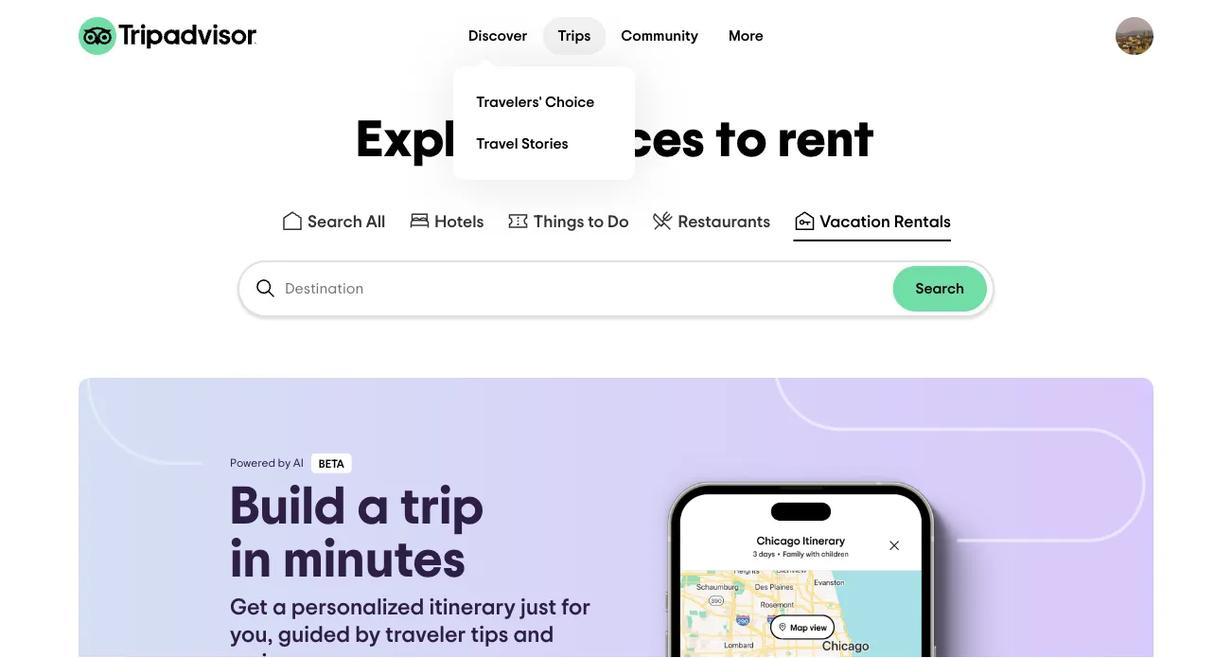 Task type: locate. For each thing, give the bounding box(es) containing it.
discover button
[[454, 17, 543, 55]]

1 horizontal spatial by
[[355, 624, 381, 647]]

and
[[514, 624, 554, 647]]

restaurants link
[[652, 209, 771, 232]]

guided
[[278, 624, 351, 647]]

search for search
[[916, 281, 965, 296]]

build a trip in minutes
[[230, 481, 484, 587]]

a inside get a personalized itinerary just for you, guided by traveler tips and reviews.
[[273, 597, 287, 619]]

vacation rentals button
[[790, 205, 955, 242]]

search left all
[[308, 213, 363, 230]]

restaurants
[[679, 213, 771, 230]]

community button
[[606, 17, 714, 55]]

build
[[230, 481, 346, 534]]

vacation rentals
[[820, 213, 952, 230]]

tips
[[471, 624, 509, 647]]

for
[[562, 597, 591, 619]]

in
[[230, 534, 272, 587]]

0 vertical spatial search
[[308, 213, 363, 230]]

travel stories
[[476, 136, 569, 152]]

by down personalized
[[355, 624, 381, 647]]

menu
[[454, 66, 635, 180]]

1 vertical spatial a
[[273, 597, 287, 619]]

tab list containing search all
[[0, 202, 1233, 245]]

all
[[366, 213, 386, 230]]

0 horizontal spatial to
[[588, 213, 604, 230]]

places
[[547, 115, 706, 166]]

search down rentals
[[916, 281, 965, 296]]

a inside build a trip in minutes
[[357, 481, 389, 534]]

ai
[[293, 458, 304, 469]]

to up the restaurants
[[716, 115, 768, 166]]

tab list
[[0, 202, 1233, 245]]

trips
[[558, 28, 591, 44]]

search image
[[255, 277, 277, 300]]

travelers'
[[476, 95, 542, 110]]

vacation rentals link
[[794, 209, 952, 232]]

0 horizontal spatial a
[[273, 597, 287, 619]]

1 vertical spatial by
[[355, 624, 381, 647]]

travelers' choice link
[[469, 81, 620, 123]]

travel stories link
[[469, 123, 620, 165]]

0 vertical spatial a
[[357, 481, 389, 534]]

search inside search box
[[916, 281, 965, 296]]

search button
[[893, 266, 988, 312]]

1 vertical spatial to
[[588, 213, 604, 230]]

community
[[622, 28, 699, 44]]

search for search all
[[308, 213, 363, 230]]

0 vertical spatial by
[[278, 458, 291, 469]]

search
[[308, 213, 363, 230], [916, 281, 965, 296]]

reviews.
[[230, 652, 311, 658]]

a right the "get"
[[273, 597, 287, 619]]

search all button
[[277, 205, 389, 242]]

0 horizontal spatial search
[[308, 213, 363, 230]]

1 horizontal spatial a
[[357, 481, 389, 534]]

choice
[[546, 95, 595, 110]]

a left trip
[[357, 481, 389, 534]]

by left ai
[[278, 458, 291, 469]]

to left do
[[588, 213, 604, 230]]

1 horizontal spatial search
[[916, 281, 965, 296]]

a
[[357, 481, 389, 534], [273, 597, 287, 619]]

minutes
[[283, 534, 466, 587]]

0 vertical spatial to
[[716, 115, 768, 166]]

things to do
[[534, 213, 629, 230]]

to inside "button"
[[588, 213, 604, 230]]

get a personalized itinerary just for you, guided by traveler tips and reviews.
[[230, 597, 591, 658]]

Search search field
[[240, 262, 993, 315]]

by
[[278, 458, 291, 469], [355, 624, 381, 647]]

things
[[534, 213, 585, 230]]

get
[[230, 597, 268, 619]]

1 vertical spatial search
[[916, 281, 965, 296]]

to
[[716, 115, 768, 166], [588, 213, 604, 230]]

search all
[[308, 213, 386, 230]]

0 horizontal spatial by
[[278, 458, 291, 469]]



Task type: describe. For each thing, give the bounding box(es) containing it.
stories
[[522, 136, 569, 152]]

things to do button
[[503, 205, 633, 242]]

a for personalized
[[273, 597, 287, 619]]

more button
[[714, 17, 779, 55]]

hotels
[[435, 213, 484, 230]]

menu containing travelers' choice
[[454, 66, 635, 180]]

itinerary
[[429, 597, 516, 619]]

do
[[608, 213, 629, 230]]

1 horizontal spatial to
[[716, 115, 768, 166]]

explore places to rent
[[357, 115, 876, 166]]

a for trip
[[357, 481, 389, 534]]

vacation
[[820, 213, 891, 230]]

Search search field
[[285, 280, 893, 297]]

travel
[[476, 136, 518, 152]]

more
[[729, 28, 764, 44]]

tripadvisor image
[[79, 17, 257, 55]]

personalized
[[291, 597, 425, 619]]

trips button
[[543, 17, 606, 55]]

restaurants button
[[648, 205, 775, 242]]

trip
[[401, 481, 484, 534]]

hotels button
[[405, 205, 488, 242]]

travelers' choice
[[476, 95, 595, 110]]

by inside get a personalized itinerary just for you, guided by traveler tips and reviews.
[[355, 624, 381, 647]]

rent
[[779, 115, 876, 166]]

things to do link
[[507, 209, 629, 232]]

just
[[521, 597, 557, 619]]

beta
[[319, 459, 344, 470]]

rentals
[[895, 213, 952, 230]]

hotels link
[[408, 209, 484, 232]]

powered by ai
[[230, 458, 304, 469]]

explore
[[357, 115, 537, 166]]

discover
[[469, 28, 528, 44]]

powered
[[230, 458, 276, 469]]

you,
[[230, 624, 273, 647]]

traveler
[[386, 624, 466, 647]]

profile picture image
[[1116, 17, 1154, 55]]



Task type: vqa. For each thing, say whether or not it's contained in the screenshot.
2nd 24 from right
no



